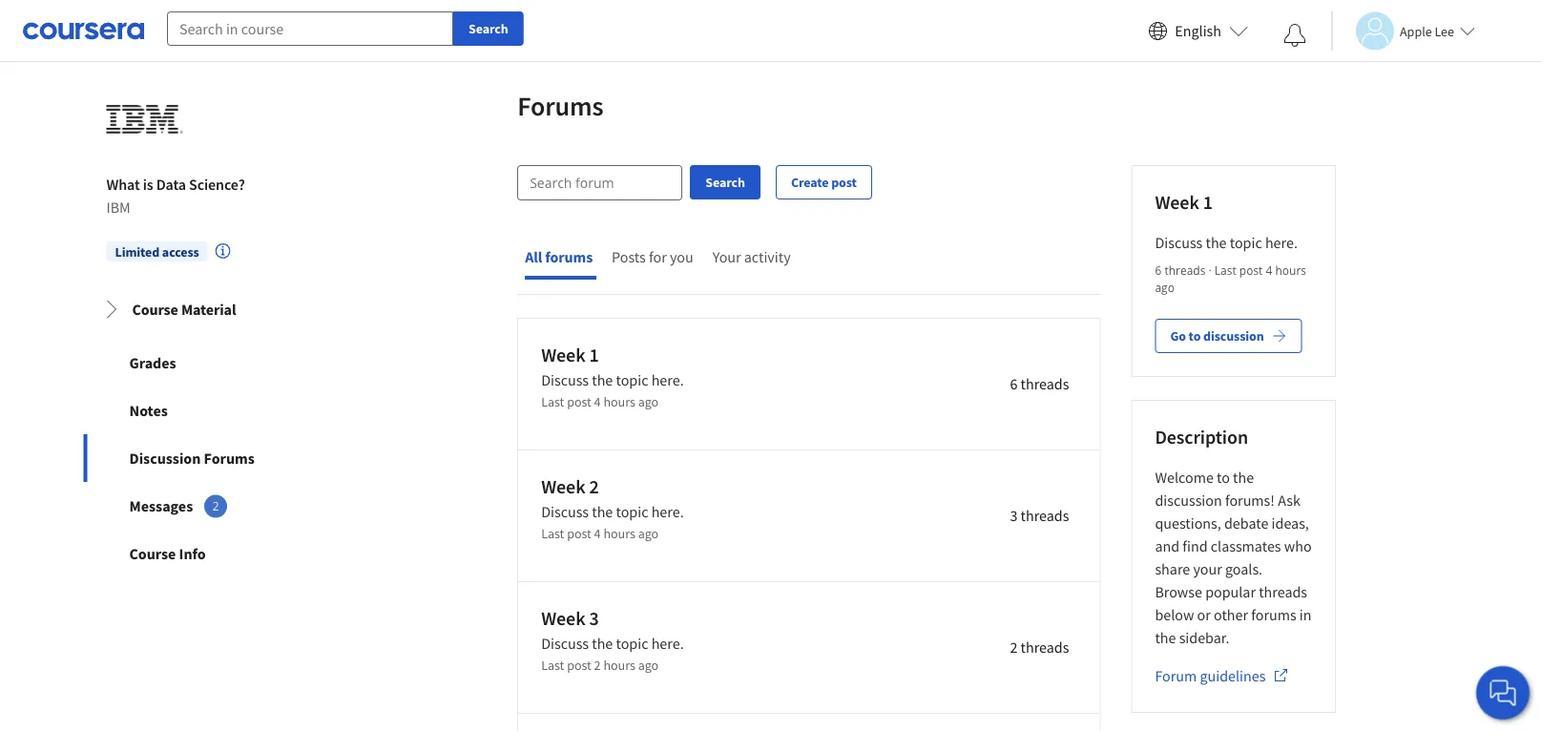 Task type: describe. For each thing, give the bounding box(es) containing it.
course for course info
[[129, 544, 176, 563]]

your
[[712, 247, 741, 266]]

guidelines
[[1200, 666, 1265, 685]]

week 3 discuss the topic here. last post 2 hours ago
[[541, 606, 683, 674]]

4 for week 1
[[594, 393, 600, 410]]

create post button
[[775, 165, 872, 199]]

ago inside last post 4 hours ago
[[1155, 279, 1174, 295]]

you
[[669, 247, 693, 266]]

your activity
[[712, 247, 790, 266]]

forums inside "tab list"
[[545, 247, 592, 266]]

threads for 1
[[1020, 374, 1069, 393]]

discussion forums
[[129, 449, 255, 468]]

search for search input field
[[705, 173, 745, 191]]

go to discussion
[[1170, 327, 1264, 344]]

3 threads
[[1010, 506, 1069, 525]]

your
[[1193, 559, 1222, 578]]

to for go
[[1188, 327, 1200, 344]]

the inside week 2 discuss the topic here. last post 4 hours ago
[[591, 502, 612, 521]]

ago for 3
[[638, 656, 658, 674]]

is
[[143, 174, 153, 194]]

course info link
[[84, 530, 358, 577]]

data
[[156, 174, 186, 194]]

messages
[[129, 496, 193, 515]]

ideas,
[[1271, 513, 1309, 532]]

the inside "week 3 discuss the topic here. last post 2 hours ago"
[[591, 633, 612, 653]]

2 inside "week 3 discuss the topic here. last post 2 hours ago"
[[594, 656, 600, 674]]

forum guidelines
[[1155, 666, 1265, 685]]

threads for 3
[[1020, 638, 1069, 657]]

last for week 2
[[541, 525, 564, 542]]

topic for week 3
[[616, 633, 648, 653]]

go to discussion button
[[1155, 319, 1302, 353]]

here. for 1
[[651, 370, 683, 389]]

post for 1
[[567, 393, 591, 410]]

here. for 3
[[651, 633, 683, 653]]

all
[[525, 247, 542, 266]]

classmates
[[1210, 536, 1281, 555]]

Search in course text field
[[167, 11, 453, 46]]

what
[[106, 174, 140, 194]]

3 inside "week 3 discuss the topic here. last post 2 hours ago"
[[589, 606, 598, 630]]

grades
[[129, 353, 176, 372]]

Search Input field
[[518, 166, 681, 199]]

tab list containing all forums
[[517, 231, 794, 294]]

week 2 discuss the topic here. last post 4 hours ago
[[541, 475, 683, 542]]

forums!
[[1225, 490, 1274, 509]]

week 1 element
[[1155, 189, 1312, 215]]

week for week 3 discuss the topic here. last post 2 hours ago
[[541, 606, 585, 630]]

share
[[1155, 559, 1190, 578]]

course material button
[[86, 282, 355, 336]]

search button for search in course text field
[[453, 11, 524, 46]]

search for search in course text field
[[469, 20, 508, 37]]

posts for you link
[[611, 247, 697, 270]]

debate
[[1224, 513, 1268, 532]]

chat with us image
[[1488, 678, 1518, 708]]

discuss for week 2
[[541, 502, 588, 521]]

post inside button
[[831, 173, 856, 191]]

access
[[162, 243, 199, 260]]

1 for week 1
[[1203, 190, 1212, 214]]

apple
[[1400, 22, 1432, 40]]

welcome
[[1155, 467, 1213, 486]]

here. for 2
[[651, 502, 683, 521]]

who
[[1284, 536, 1311, 555]]

discussion inside button
[[1203, 327, 1264, 344]]

post for 2
[[567, 525, 591, 542]]

questions,
[[1155, 513, 1221, 532]]

last inside last post 4 hours ago
[[1214, 262, 1236, 277]]

and
[[1155, 536, 1179, 555]]

ibm
[[106, 197, 131, 216]]

ago for 2
[[638, 525, 658, 542]]

hours inside last post 4 hours ago
[[1275, 262, 1306, 277]]

last for week 1
[[541, 393, 564, 410]]

your activity link
[[712, 247, 794, 270]]

other
[[1213, 605, 1248, 624]]

discuss for week 1
[[541, 370, 588, 389]]

1 horizontal spatial 3
[[1010, 506, 1017, 525]]

discuss for week 3
[[541, 633, 588, 653]]

forums inside discussion forums link
[[204, 449, 255, 468]]



Task type: locate. For each thing, give the bounding box(es) containing it.
1 horizontal spatial search button
[[690, 165, 760, 199]]

below
[[1155, 605, 1194, 624]]

discussion up questions,
[[1155, 490, 1222, 509]]

0 vertical spatial search
[[469, 20, 508, 37]]

0 vertical spatial discussion
[[1203, 327, 1264, 344]]

threads
[[1164, 262, 1205, 277], [1020, 374, 1069, 393], [1020, 506, 1069, 525], [1258, 582, 1307, 601], [1020, 638, 1069, 657]]

sidebar.
[[1179, 628, 1229, 647]]

0 vertical spatial search button
[[453, 11, 524, 46]]

course material
[[132, 300, 236, 319]]

ask
[[1277, 490, 1300, 509]]

show notifications image
[[1284, 24, 1306, 47]]

last inside "week 3 discuss the topic here. last post 2 hours ago"
[[541, 656, 564, 674]]

0 horizontal spatial forums
[[545, 247, 592, 266]]

forums up search input field
[[517, 89, 603, 122]]

week
[[1155, 190, 1199, 214], [541, 343, 585, 367], [541, 475, 585, 498], [541, 606, 585, 630]]

find
[[1182, 536, 1207, 555]]

material
[[181, 300, 236, 319]]

description
[[1155, 425, 1248, 449]]

1 for week 1 discuss the topic here. last post 4 hours ago
[[589, 343, 598, 367]]

to inside button
[[1188, 327, 1200, 344]]

lee
[[1435, 22, 1454, 40]]

limited
[[115, 243, 160, 260]]

discuss
[[1155, 233, 1202, 252], [541, 370, 588, 389], [541, 502, 588, 521], [541, 633, 588, 653]]

0 vertical spatial 4
[[1265, 262, 1272, 277]]

4 for week 2
[[594, 525, 600, 542]]

week for week 1
[[1155, 190, 1199, 214]]

post inside week 2 discuss the topic here. last post 4 hours ago
[[567, 525, 591, 542]]

0 vertical spatial to
[[1188, 327, 1200, 344]]

info
[[179, 544, 206, 563]]

forum
[[1155, 666, 1197, 685]]

hours inside week 2 discuss the topic here. last post 4 hours ago
[[603, 525, 635, 542]]

forums left in
[[1251, 605, 1296, 624]]

1 vertical spatial search button
[[690, 165, 760, 199]]

course
[[132, 300, 178, 319], [129, 544, 176, 563]]

0 vertical spatial 6
[[1155, 262, 1161, 277]]

week for week 2 discuss the topic here. last post 4 hours ago
[[541, 475, 585, 498]]

discuss inside week 1 discuss the topic here. last post 4 hours ago
[[541, 370, 588, 389]]

1 vertical spatial 1
[[589, 343, 598, 367]]

1 vertical spatial 3
[[589, 606, 598, 630]]

1 vertical spatial forums
[[1251, 605, 1296, 624]]

to right the go
[[1188, 327, 1200, 344]]

discussion inside the welcome to the discussion forums! ask questions, debate ideas, and find classmates who share your goals. browse popular threads below or other forums in the sidebar.
[[1155, 490, 1222, 509]]

hours for week 2
[[603, 525, 635, 542]]

6 threads
[[1155, 262, 1205, 277], [1010, 374, 1069, 393]]

ibm image
[[106, 81, 183, 157]]

in
[[1299, 605, 1311, 624]]

0 vertical spatial forums
[[545, 247, 592, 266]]

forums inside the welcome to the discussion forums! ask questions, debate ideas, and find classmates who share your goals. browse popular threads below or other forums in the sidebar.
[[1251, 605, 1296, 624]]

apple lee button
[[1331, 12, 1475, 50]]

topic
[[1229, 233, 1262, 252], [616, 370, 648, 389], [616, 502, 648, 521], [616, 633, 648, 653]]

or
[[1197, 605, 1210, 624]]

1 horizontal spatial 6
[[1155, 262, 1161, 277]]

create post
[[791, 173, 856, 191]]

1 vertical spatial course
[[129, 544, 176, 563]]

1 vertical spatial discussion
[[1155, 490, 1222, 509]]

limited access
[[115, 243, 199, 260]]

0 horizontal spatial search button
[[453, 11, 524, 46]]

activity
[[744, 247, 790, 266]]

0 vertical spatial 1
[[1203, 190, 1212, 214]]

2 threads
[[1010, 638, 1069, 657]]

week 1 discuss the topic here. last post 4 hours ago
[[541, 343, 683, 410]]

discuss inside "week 3 discuss the topic here. last post 2 hours ago"
[[541, 633, 588, 653]]

here.
[[1265, 233, 1297, 252], [651, 370, 683, 389], [651, 502, 683, 521], [651, 633, 683, 653]]

last inside week 1 discuss the topic here. last post 4 hours ago
[[541, 393, 564, 410]]

0 horizontal spatial to
[[1188, 327, 1200, 344]]

search
[[469, 20, 508, 37], [705, 173, 745, 191]]

posts
[[611, 247, 645, 266]]

create
[[791, 173, 828, 191]]

the inside week 1 discuss the topic here. last post 4 hours ago
[[591, 370, 612, 389]]

4
[[1265, 262, 1272, 277], [594, 393, 600, 410], [594, 525, 600, 542]]

1 inside week 1 discuss the topic here. last post 4 hours ago
[[589, 343, 598, 367]]

welcome to the discussion forums! ask questions, debate ideas, and find classmates who share your goals. browse popular threads below or other forums in the sidebar.
[[1155, 467, 1314, 647]]

all forums
[[525, 247, 592, 266]]

1
[[1203, 190, 1212, 214], [589, 343, 598, 367]]

go
[[1170, 327, 1186, 344]]

english button
[[1141, 0, 1256, 62]]

4 inside week 2 discuss the topic here. last post 4 hours ago
[[594, 525, 600, 542]]

topic inside "week 3 discuss the topic here. last post 2 hours ago"
[[616, 633, 648, 653]]

1 horizontal spatial 6 threads
[[1155, 262, 1205, 277]]

post inside "week 3 discuss the topic here. last post 2 hours ago"
[[567, 656, 591, 674]]

0 horizontal spatial search
[[469, 20, 508, 37]]

1 vertical spatial 6
[[1010, 374, 1017, 393]]

ago
[[1155, 279, 1174, 295], [638, 393, 658, 410], [638, 525, 658, 542], [638, 656, 658, 674]]

4 inside week 1 discuss the topic here. last post 4 hours ago
[[594, 393, 600, 410]]

1 horizontal spatial to
[[1216, 467, 1230, 486]]

topic inside week 1 discuss the topic here. last post 4 hours ago
[[616, 370, 648, 389]]

here. inside week 1 discuss the topic here. last post 4 hours ago
[[651, 370, 683, 389]]

discuss inside week 2 discuss the topic here. last post 4 hours ago
[[541, 502, 588, 521]]

the
[[1205, 233, 1226, 252], [591, 370, 612, 389], [1233, 467, 1254, 486], [591, 502, 612, 521], [1155, 628, 1176, 647], [591, 633, 612, 653]]

hours inside week 1 discuss the topic here. last post 4 hours ago
[[603, 393, 635, 410]]

2
[[589, 475, 598, 498], [213, 498, 219, 514], [1010, 638, 1017, 657], [594, 656, 600, 674]]

0 horizontal spatial 6
[[1010, 374, 1017, 393]]

post for 3
[[567, 656, 591, 674]]

0 horizontal spatial forums
[[204, 449, 255, 468]]

week inside week 2 discuss the topic here. last post 4 hours ago
[[541, 475, 585, 498]]

threads for 2
[[1020, 506, 1069, 525]]

post inside last post 4 hours ago
[[1239, 262, 1262, 277]]

1 vertical spatial 6 threads
[[1010, 374, 1069, 393]]

1 horizontal spatial forums
[[1251, 605, 1296, 624]]

1 horizontal spatial search
[[705, 173, 745, 191]]

english
[[1175, 21, 1222, 41]]

forums
[[545, 247, 592, 266], [1251, 605, 1296, 624]]

forums right all
[[545, 247, 592, 266]]

discussion
[[1203, 327, 1264, 344], [1155, 490, 1222, 509]]

discussion forums link
[[84, 434, 358, 482]]

what is data science? ibm
[[106, 174, 245, 216]]

discussion
[[129, 449, 201, 468]]

topic for week 1
[[616, 370, 648, 389]]

grades link
[[84, 339, 358, 387]]

browse
[[1155, 582, 1202, 601]]

topic inside week 2 discuss the topic here. last post 4 hours ago
[[616, 502, 648, 521]]

here. inside week 2 discuss the topic here. last post 4 hours ago
[[651, 502, 683, 521]]

0 vertical spatial 3
[[1010, 506, 1017, 525]]

course inside dropdown button
[[132, 300, 178, 319]]

2 vertical spatial 4
[[594, 525, 600, 542]]

week for week 1 discuss the topic here. last post 4 hours ago
[[541, 343, 585, 367]]

ago for 1
[[638, 393, 658, 410]]

coursera image
[[23, 16, 144, 46]]

search button
[[453, 11, 524, 46], [690, 165, 760, 199]]

last
[[1214, 262, 1236, 277], [541, 393, 564, 410], [541, 525, 564, 542], [541, 656, 564, 674]]

notes link
[[84, 387, 358, 434]]

0 horizontal spatial 1
[[589, 343, 598, 367]]

apple lee
[[1400, 22, 1454, 40]]

here. inside "week 3 discuss the topic here. last post 2 hours ago"
[[651, 633, 683, 653]]

last for week 3
[[541, 656, 564, 674]]

forums
[[517, 89, 603, 122], [204, 449, 255, 468]]

discuss the topic here.
[[1155, 233, 1297, 252]]

popular
[[1205, 582, 1255, 601]]

last inside week 2 discuss the topic here. last post 4 hours ago
[[541, 525, 564, 542]]

hours for week 1
[[603, 393, 635, 410]]

hours inside "week 3 discuss the topic here. last post 2 hours ago"
[[603, 656, 635, 674]]

ago inside week 1 discuss the topic here. last post 4 hours ago
[[638, 393, 658, 410]]

threads inside the welcome to the discussion forums! ask questions, debate ideas, and find classmates who share your goals. browse popular threads below or other forums in the sidebar.
[[1258, 582, 1307, 601]]

post inside week 1 discuss the topic here. last post 4 hours ago
[[567, 393, 591, 410]]

0 vertical spatial forums
[[517, 89, 603, 122]]

forums down 'notes' link
[[204, 449, 255, 468]]

course left info
[[129, 544, 176, 563]]

tab list
[[517, 231, 794, 294]]

posts for you
[[611, 247, 693, 266]]

week inside "week 3 discuss the topic here. last post 2 hours ago"
[[541, 606, 585, 630]]

1 vertical spatial 4
[[594, 393, 600, 410]]

0 vertical spatial course
[[132, 300, 178, 319]]

for
[[648, 247, 666, 266]]

last post 4 hours ago
[[1155, 262, 1306, 295]]

2 inside week 2 discuss the topic here. last post 4 hours ago
[[589, 475, 598, 498]]

course left material
[[132, 300, 178, 319]]

all forums link
[[525, 247, 596, 266]]

1 horizontal spatial forums
[[517, 89, 603, 122]]

0 horizontal spatial 6 threads
[[1010, 374, 1069, 393]]

0 vertical spatial 6 threads
[[1155, 262, 1205, 277]]

·
[[1205, 262, 1214, 277]]

discussion right the go
[[1203, 327, 1264, 344]]

to up forums!
[[1216, 467, 1230, 486]]

ago inside week 2 discuss the topic here. last post 4 hours ago
[[638, 525, 658, 542]]

0 horizontal spatial 3
[[589, 606, 598, 630]]

1 vertical spatial forums
[[204, 449, 255, 468]]

hours for week 3
[[603, 656, 635, 674]]

forum guidelines link
[[1155, 666, 1288, 687]]

week 1
[[1155, 190, 1212, 214]]

1 vertical spatial to
[[1216, 467, 1230, 486]]

ago inside "week 3 discuss the topic here. last post 2 hours ago"
[[638, 656, 658, 674]]

search button for search input field
[[690, 165, 760, 199]]

goals.
[[1225, 559, 1262, 578]]

6
[[1155, 262, 1161, 277], [1010, 374, 1017, 393]]

science?
[[189, 174, 245, 194]]

information about limited access image
[[215, 243, 231, 259]]

course for course material
[[132, 300, 178, 319]]

help center image
[[1492, 681, 1515, 704]]

1 vertical spatial search
[[705, 173, 745, 191]]

week inside week 1 discuss the topic here. last post 4 hours ago
[[541, 343, 585, 367]]

course info
[[129, 544, 206, 563]]

notes
[[129, 401, 168, 420]]

topic for week 2
[[616, 502, 648, 521]]

4 inside last post 4 hours ago
[[1265, 262, 1272, 277]]

to inside the welcome to the discussion forums! ask questions, debate ideas, and find classmates who share your goals. browse popular threads below or other forums in the sidebar.
[[1216, 467, 1230, 486]]

3
[[1010, 506, 1017, 525], [589, 606, 598, 630]]

post
[[831, 173, 856, 191], [1239, 262, 1262, 277], [567, 393, 591, 410], [567, 525, 591, 542], [567, 656, 591, 674]]

1 horizontal spatial 1
[[1203, 190, 1212, 214]]

to for welcome
[[1216, 467, 1230, 486]]



Task type: vqa. For each thing, say whether or not it's contained in the screenshot.
hours inside the Last post 4 hours ago
yes



